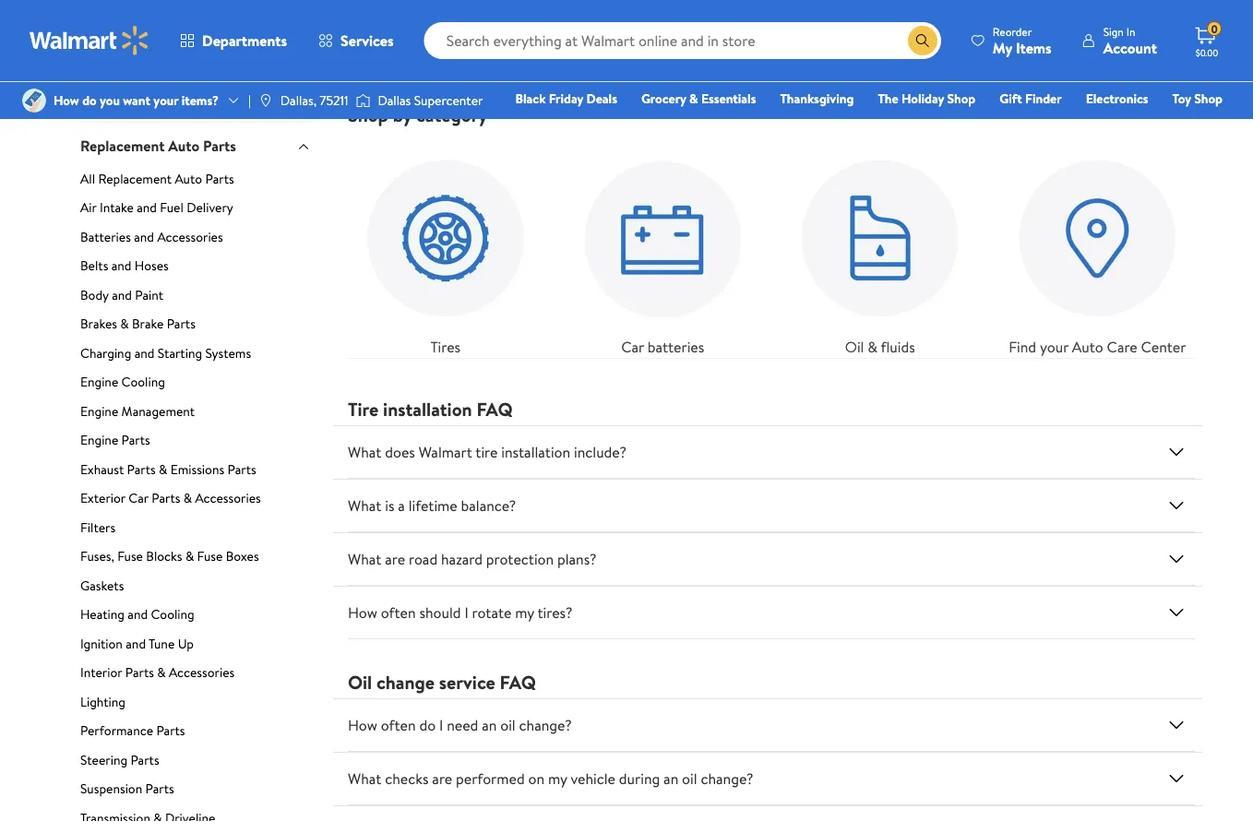 Task type: describe. For each thing, give the bounding box(es) containing it.
& right blocks
[[185, 547, 194, 565]]

and for cooling
[[128, 605, 148, 623]]

find your auto care center
[[1009, 337, 1186, 357]]

keep
[[1051, 0, 1078, 6]]

& down tune
[[157, 664, 166, 682]]

the holiday shop
[[878, 90, 976, 108]]

0
[[1211, 21, 1218, 37]]

starting
[[158, 344, 202, 362]]

powersports
[[80, 6, 150, 24]]

replacement auto parts button
[[80, 122, 311, 169]]

powersports deals
[[80, 6, 184, 24]]

departments button
[[164, 18, 303, 63]]

dallas supercenter
[[378, 91, 483, 109]]

interior
[[80, 664, 122, 682]]

engine management
[[80, 402, 195, 420]]

suspension parts
[[80, 780, 174, 798]]

batteries and accessories link
[[80, 228, 311, 253]]

0 horizontal spatial an
[[482, 715, 497, 736]]

& right want
[[170, 75, 182, 101]]

and for hoses
[[111, 257, 131, 275]]

i for rotate
[[465, 603, 469, 623]]

what does walmart tire installation include?
[[348, 442, 627, 463]]

our
[[533, 0, 552, 6]]

items
[[1016, 37, 1052, 58]]

fuses,
[[80, 547, 114, 565]]

list containing trust a certified tech in one of our 2,500 auto care centers.
[[337, 0, 1206, 81]]

services
[[341, 30, 394, 51]]

a for service
[[410, 44, 416, 62]]

1 horizontal spatial installation
[[501, 442, 571, 463]]

see services for rotation.
[[668, 44, 736, 62]]

engine for engine management
[[80, 402, 118, 420]]

essentials
[[701, 90, 756, 108]]

engine for engine cooling
[[80, 373, 118, 391]]

often for should
[[381, 603, 416, 623]]

toy shop home
[[886, 90, 1223, 133]]

my
[[993, 37, 1012, 58]]

1 horizontal spatial do
[[419, 715, 436, 736]]

belts and hoses link
[[80, 257, 311, 282]]

2 fuse from the left
[[197, 547, 223, 565]]

fuses, fuse blocks & fuse boxes link
[[80, 547, 311, 573]]

book a service
[[378, 44, 459, 62]]

air
[[80, 198, 97, 216]]

parts down ignition and tune up
[[125, 664, 154, 682]]

tires link
[[348, 141, 543, 358]]

parts down "exhaust parts & emissions parts"
[[152, 489, 180, 507]]

low prices, such as $15 per tire lifetime balance & rotation.
[[652, 0, 868, 25]]

delivery
[[187, 198, 233, 216]]

lifetime inside low prices, such as $15 per tire lifetime balance & rotation.
[[825, 0, 868, 6]]

blocks
[[146, 547, 182, 565]]

low
[[652, 0, 675, 6]]

& inside low prices, such as $15 per tire lifetime balance & rotation.
[[698, 7, 707, 25]]

service for a
[[419, 44, 459, 62]]

balance
[[652, 7, 695, 25]]

what is a lifetime balance?
[[348, 496, 516, 516]]

and for accessories
[[134, 228, 154, 246]]

what for what are road hazard protection plans?
[[348, 549, 382, 570]]

i for need
[[439, 715, 443, 736]]

gift finder link
[[991, 89, 1070, 108]]

toy
[[1173, 90, 1191, 108]]

what are road hazard protection plans? image
[[1166, 548, 1188, 571]]

belts
[[80, 257, 108, 275]]

services button
[[303, 18, 409, 63]]

1 fuse from the left
[[117, 547, 143, 565]]

charging and starting systems link
[[80, 344, 311, 369]]

how often do i need an oil change? image
[[1166, 715, 1188, 737]]

1 vertical spatial replacement
[[98, 169, 172, 187]]

parts down engine management
[[121, 431, 150, 449]]

rotate
[[472, 603, 512, 623]]

gaskets
[[80, 576, 124, 594]]

include?
[[574, 442, 627, 463]]

1 vertical spatial care
[[1107, 337, 1138, 357]]

interior parts & accessories
[[80, 664, 235, 682]]

departments
[[202, 30, 287, 51]]

category
[[416, 102, 488, 128]]

exterior car parts & accessories
[[80, 489, 261, 507]]

2 vertical spatial a
[[398, 496, 405, 516]]

the holiday shop link
[[870, 89, 984, 108]]

body
[[80, 286, 109, 304]]

0 vertical spatial change?
[[519, 715, 572, 736]]

my for tires?
[[515, 603, 534, 623]]

engine cooling link
[[80, 373, 311, 398]]

walmart+ link
[[1159, 114, 1231, 134]]

registry link
[[1002, 114, 1066, 134]]

$15
[[761, 0, 778, 6]]

see for battery
[[958, 44, 978, 62]]

auto left want
[[80, 75, 119, 101]]

electronics
[[1086, 90, 1149, 108]]

what does walmart tire installation include? image
[[1166, 441, 1188, 463]]

lighting link
[[80, 693, 311, 718]]

75211
[[320, 91, 348, 109]]

what for what checks are performed on my vehicle during an oil change?
[[348, 769, 382, 789]]

hazard
[[441, 549, 483, 570]]

filters link
[[80, 518, 311, 544]]

0 horizontal spatial are
[[385, 549, 405, 570]]

parts up delivery
[[205, 169, 234, 187]]

one
[[1081, 115, 1109, 133]]

systems
[[205, 344, 251, 362]]

what checks are performed on my vehicle during an oil change? image
[[1166, 768, 1188, 790]]

engine parts
[[80, 431, 150, 449]]

all replacement auto parts
[[80, 169, 234, 187]]

steering parts
[[80, 751, 159, 769]]

ignition
[[80, 635, 123, 653]]

one debit
[[1081, 115, 1144, 133]]

exhaust
[[80, 460, 124, 478]]

auto parts & accessories
[[80, 75, 280, 101]]

auto up air intake and fuel delivery link
[[175, 169, 202, 187]]

cooling inside "link"
[[151, 605, 195, 623]]

1 vertical spatial deals
[[587, 90, 617, 108]]

by
[[393, 102, 412, 128]]

walmart image
[[30, 26, 150, 55]]

gift
[[1000, 90, 1022, 108]]

Walmart Site-Wide search field
[[424, 22, 941, 59]]

boxes
[[226, 547, 259, 565]]

filters
[[80, 518, 115, 536]]

replacement inside dropdown button
[[80, 136, 165, 156]]

plans?
[[557, 549, 597, 570]]

car batteries link
[[565, 141, 760, 358]]

hoses
[[135, 257, 169, 275]]

installation.
[[986, 7, 1049, 25]]

0 horizontal spatial shop
[[348, 102, 388, 128]]

heating
[[80, 605, 125, 623]]

balance?
[[461, 496, 516, 516]]

suspension
[[80, 780, 142, 798]]

change
[[376, 669, 435, 695]]

parts right emissions
[[227, 460, 256, 478]]

find
[[1009, 337, 1037, 357]]

brakes & brake parts
[[80, 315, 195, 333]]

service for change
[[439, 669, 495, 695]]

1 vertical spatial car
[[129, 489, 148, 507]]

as
[[746, 0, 758, 6]]

engine cooling
[[80, 373, 165, 391]]

one
[[494, 0, 515, 6]]

grocery
[[641, 90, 686, 108]]

steering
[[80, 751, 127, 769]]

what is a lifetime balance? image
[[1166, 495, 1188, 517]]

debit
[[1112, 115, 1144, 133]]

oil for oil change service faq
[[348, 669, 372, 695]]

0 horizontal spatial deals
[[153, 6, 184, 24]]

charging
[[80, 344, 131, 362]]



Task type: locate. For each thing, give the bounding box(es) containing it.
auto up all replacement auto parts link at the top of page
[[168, 136, 200, 156]]

lifetime right is
[[408, 496, 457, 516]]

1 vertical spatial faq
[[500, 669, 536, 695]]

shop inside toy shop home
[[1194, 90, 1223, 108]]

and for tune
[[126, 635, 146, 653]]

home link
[[877, 114, 928, 134]]

fuel
[[160, 198, 183, 216]]

i left rotate
[[465, 603, 469, 623]]

are
[[385, 549, 405, 570], [432, 769, 452, 789]]

see left my on the right top of the page
[[958, 44, 978, 62]]

on right performed
[[528, 769, 545, 789]]

fashion
[[944, 115, 986, 133]]

services for rotation.
[[692, 44, 736, 62]]

lifetime
[[825, 0, 868, 6], [408, 496, 457, 516]]

parts up all replacement auto parts link at the top of page
[[203, 136, 236, 156]]

do left need
[[419, 715, 436, 736]]

0 horizontal spatial my
[[515, 603, 534, 623]]

emissions
[[170, 460, 224, 478]]

tire
[[348, 396, 379, 422]]

list containing tires
[[337, 126, 1206, 358]]

exterior car parts & accessories link
[[80, 489, 311, 515]]

1 services from the left
[[692, 44, 736, 62]]

car
[[621, 337, 644, 357], [129, 489, 148, 507]]

body and paint link
[[80, 286, 311, 311]]

air intake and fuel delivery
[[80, 198, 233, 216]]

need
[[447, 715, 478, 736]]

1 horizontal spatial  image
[[356, 91, 371, 110]]

0 vertical spatial i
[[465, 603, 469, 623]]

are left the road
[[385, 549, 405, 570]]

gift finder
[[1000, 90, 1062, 108]]

0 vertical spatial are
[[385, 549, 405, 570]]

often down change
[[381, 715, 416, 736]]

1 list item from the left
[[337, 0, 627, 81]]

1 vertical spatial tire
[[476, 442, 498, 463]]

list item containing save on car care to keep rolling, like free battery installation.
[[916, 0, 1206, 81]]

trust
[[363, 0, 390, 6]]

management
[[121, 402, 195, 420]]

replacement up intake
[[98, 169, 172, 187]]

dallas,
[[280, 91, 317, 109]]

& left brake
[[120, 315, 129, 333]]

engine down charging at the top of the page
[[80, 373, 118, 391]]

1 horizontal spatial oil
[[682, 769, 697, 789]]

your
[[154, 91, 178, 109], [1040, 337, 1069, 357]]

0 vertical spatial list
[[337, 0, 1206, 81]]

service up need
[[439, 669, 495, 695]]

services for installation.
[[981, 44, 1026, 62]]

faq up what does walmart tire installation include?
[[477, 396, 513, 422]]

a right is
[[398, 496, 405, 516]]

care left center
[[1107, 337, 1138, 357]]

3 engine from the top
[[80, 431, 118, 449]]

exhaust parts & emissions parts
[[80, 460, 256, 478]]

a inside trust a certified tech in one of our 2,500 auto care centers.
[[393, 0, 399, 6]]

1 vertical spatial service
[[439, 669, 495, 695]]

installation left include?
[[501, 442, 571, 463]]

1 vertical spatial do
[[419, 715, 436, 736]]

what for what is a lifetime balance?
[[348, 496, 382, 516]]

electronics link
[[1078, 89, 1157, 108]]

are right "checks"
[[432, 769, 452, 789]]

list item containing low prices, such as $15 per tire lifetime balance & rotation.
[[627, 0, 916, 81]]

parts down the engine parts
[[127, 460, 156, 478]]

1 often from the top
[[381, 603, 416, 623]]

0 horizontal spatial installation
[[383, 396, 472, 422]]

fuse
[[117, 547, 143, 565], [197, 547, 223, 565]]

like
[[1122, 0, 1141, 6]]

1 vertical spatial your
[[1040, 337, 1069, 357]]

service down centers.
[[419, 44, 459, 62]]

0 vertical spatial oil
[[845, 337, 864, 357]]

how down change
[[348, 715, 377, 736]]

&
[[698, 7, 707, 25], [170, 75, 182, 101], [689, 90, 698, 108], [120, 315, 129, 333], [868, 337, 878, 357], [159, 460, 167, 478], [183, 489, 192, 507], [185, 547, 194, 565], [157, 664, 166, 682]]

list
[[337, 0, 1206, 81], [337, 126, 1206, 358]]

prices,
[[678, 0, 715, 6]]

0 vertical spatial a
[[393, 0, 399, 6]]

2 often from the top
[[381, 715, 416, 736]]

1 horizontal spatial see services
[[958, 44, 1026, 62]]

0 horizontal spatial do
[[82, 91, 97, 109]]

0 horizontal spatial care
[[393, 7, 420, 25]]

car left batteries
[[621, 337, 644, 357]]

what left is
[[348, 496, 382, 516]]

suspension parts link
[[80, 780, 311, 805]]

1 vertical spatial i
[[439, 715, 443, 736]]

accessories down exhaust parts & emissions parts link
[[195, 489, 261, 507]]

1 horizontal spatial on
[[971, 0, 985, 6]]

how for how often should i rotate my tires?
[[348, 603, 377, 623]]

auto inside trust a certified tech in one of our 2,500 auto care centers.
[[363, 7, 390, 25]]

1 horizontal spatial lifetime
[[825, 0, 868, 6]]

my left vehicle
[[548, 769, 567, 789]]

oil left fluids
[[845, 337, 864, 357]]

1 horizontal spatial see
[[958, 44, 978, 62]]

1 vertical spatial on
[[528, 769, 545, 789]]

1 horizontal spatial services
[[981, 44, 1026, 62]]

how do you want your items?
[[54, 91, 219, 109]]

care inside trust a certified tech in one of our 2,500 auto care centers.
[[393, 7, 420, 25]]

search icon image
[[915, 33, 930, 48]]

what for what does walmart tire installation include?
[[348, 442, 382, 463]]

and left fuel
[[137, 198, 157, 216]]

1 horizontal spatial my
[[548, 769, 567, 789]]

shop up fashion link
[[947, 90, 976, 108]]

reorder my items
[[993, 24, 1052, 58]]

1 list from the top
[[337, 0, 1206, 81]]

on
[[971, 0, 985, 6], [528, 769, 545, 789]]

1 horizontal spatial are
[[432, 769, 452, 789]]

and left tune
[[126, 635, 146, 653]]

shop
[[947, 90, 976, 108], [1194, 90, 1223, 108], [348, 102, 388, 128]]

parts inside "link"
[[156, 722, 185, 740]]

oil & fluids link
[[783, 141, 978, 358]]

1 vertical spatial my
[[548, 769, 567, 789]]

0 vertical spatial how
[[54, 91, 79, 109]]

0 vertical spatial my
[[515, 603, 534, 623]]

1 horizontal spatial oil
[[845, 337, 864, 357]]

 image for dallas supercenter
[[356, 91, 371, 110]]

account
[[1104, 37, 1157, 58]]

an right during
[[664, 769, 679, 789]]

services down reorder
[[981, 44, 1026, 62]]

fashion link
[[935, 114, 995, 134]]

home
[[886, 115, 920, 133]]

0 horizontal spatial fuse
[[117, 547, 143, 565]]

& left fluids
[[868, 337, 878, 357]]

i left need
[[439, 715, 443, 736]]

often for do
[[381, 715, 416, 736]]

fluids
[[881, 337, 915, 357]]

see for &
[[668, 44, 688, 62]]

accessories down air intake and fuel delivery link
[[157, 228, 223, 246]]

performance parts link
[[80, 722, 311, 747]]

engine up exhaust
[[80, 431, 118, 449]]

installation
[[383, 396, 472, 422], [501, 442, 571, 463]]

oil right during
[[682, 769, 697, 789]]

0 horizontal spatial see services
[[668, 44, 736, 62]]

1 vertical spatial oil
[[348, 669, 372, 695]]

1 vertical spatial cooling
[[151, 605, 195, 623]]

deals right powersports at the top left of page
[[153, 6, 184, 24]]

1 horizontal spatial car
[[621, 337, 644, 357]]

1 horizontal spatial care
[[1107, 337, 1138, 357]]

1 engine from the top
[[80, 373, 118, 391]]

and up hoses
[[134, 228, 154, 246]]

change? up what checks are performed on my vehicle during an oil change?
[[519, 715, 572, 736]]

interior parts & accessories link
[[80, 664, 311, 689]]

fuse down filters link
[[197, 547, 223, 565]]

and down brake
[[134, 344, 155, 362]]

do left you
[[82, 91, 97, 109]]

0 horizontal spatial oil
[[348, 669, 372, 695]]

on inside the save on car care to keep rolling, like free battery installation.
[[971, 0, 985, 6]]

oil inside 'link'
[[845, 337, 864, 357]]

brakes & brake parts link
[[80, 315, 311, 340]]

0 horizontal spatial tire
[[476, 442, 498, 463]]

and right "belts"
[[111, 257, 131, 275]]

1 vertical spatial a
[[410, 44, 416, 62]]

replacement down you
[[80, 136, 165, 156]]

tech
[[453, 0, 478, 6]]

on left car
[[971, 0, 985, 6]]

an right need
[[482, 715, 497, 736]]

0 horizontal spatial your
[[154, 91, 178, 109]]

parts right you
[[124, 75, 165, 101]]

0 horizontal spatial see
[[668, 44, 688, 62]]

tires?
[[538, 603, 573, 623]]

0 vertical spatial car
[[621, 337, 644, 357]]

0 horizontal spatial  image
[[258, 93, 273, 108]]

toy shop link
[[1164, 89, 1231, 108]]

a right book at top
[[410, 44, 416, 62]]

parts down "steering parts" link
[[145, 780, 174, 798]]

parts up starting
[[167, 315, 195, 333]]

and left paint
[[112, 286, 132, 304]]

$0.00
[[1196, 46, 1218, 59]]

parts down lighting link
[[156, 722, 185, 740]]

1 horizontal spatial your
[[1040, 337, 1069, 357]]

items?
[[182, 91, 219, 109]]

how often do i need an oil change?
[[348, 715, 572, 736]]

& right grocery
[[689, 90, 698, 108]]

of
[[518, 0, 530, 6]]

1 vertical spatial an
[[664, 769, 679, 789]]

tune
[[149, 635, 175, 653]]

oil right need
[[500, 715, 516, 736]]

 image for dallas, 75211
[[258, 93, 273, 108]]

1 see services from the left
[[668, 44, 736, 62]]

steering parts link
[[80, 751, 311, 776]]

2 vertical spatial how
[[348, 715, 377, 736]]

paint
[[135, 286, 163, 304]]

1 vertical spatial engine
[[80, 402, 118, 420]]

how for how do you want your items?
[[54, 91, 79, 109]]

1 vertical spatial list
[[337, 126, 1206, 358]]

performance
[[80, 722, 153, 740]]

0 vertical spatial lifetime
[[825, 0, 868, 6]]

auto right find
[[1072, 337, 1104, 357]]

accessories down ignition and tune up link
[[169, 664, 235, 682]]

1 vertical spatial how
[[348, 603, 377, 623]]

performed
[[456, 769, 525, 789]]

oil
[[845, 337, 864, 357], [348, 669, 372, 695]]

engine
[[80, 373, 118, 391], [80, 402, 118, 420], [80, 431, 118, 449]]

auto inside dropdown button
[[168, 136, 200, 156]]

2 what from the top
[[348, 496, 382, 516]]

performance parts
[[80, 722, 185, 740]]

0 horizontal spatial change?
[[519, 715, 572, 736]]

1 horizontal spatial shop
[[947, 90, 976, 108]]

lifetime right 'per'
[[825, 0, 868, 6]]

0 horizontal spatial on
[[528, 769, 545, 789]]

2 see services from the left
[[958, 44, 1026, 62]]

change?
[[519, 715, 572, 736], [701, 769, 754, 789]]

1 vertical spatial often
[[381, 715, 416, 736]]

1 vertical spatial lifetime
[[408, 496, 457, 516]]

what left "checks"
[[348, 769, 382, 789]]

cooling up tune
[[151, 605, 195, 623]]

walmart+
[[1168, 115, 1223, 133]]

0 vertical spatial care
[[393, 7, 420, 25]]

Search search field
[[424, 22, 941, 59]]

2 engine from the top
[[80, 402, 118, 420]]

powersports deals link
[[80, 6, 311, 39]]

my for vehicle
[[548, 769, 567, 789]]

2 horizontal spatial shop
[[1194, 90, 1223, 108]]

see services down reorder
[[958, 44, 1026, 62]]

reorder
[[993, 24, 1032, 39]]

brakes
[[80, 315, 117, 333]]

air intake and fuel delivery link
[[80, 198, 311, 224]]

and inside "link"
[[128, 605, 148, 623]]

certified
[[402, 0, 450, 6]]

the
[[878, 90, 899, 108]]

0 vertical spatial often
[[381, 603, 416, 623]]

what left the road
[[348, 549, 382, 570]]

1 horizontal spatial tire
[[803, 0, 822, 6]]

often left the should
[[381, 603, 416, 623]]

4 what from the top
[[348, 769, 382, 789]]

all
[[80, 169, 95, 187]]

friday
[[549, 90, 583, 108]]

oil change service faq
[[348, 669, 536, 695]]

0 horizontal spatial oil
[[500, 715, 516, 736]]

0 horizontal spatial i
[[439, 715, 443, 736]]

change? right during
[[701, 769, 754, 789]]

exhaust parts & emissions parts link
[[80, 460, 311, 485]]

lighting
[[80, 693, 126, 711]]

walmart
[[419, 442, 472, 463]]

1 horizontal spatial change?
[[701, 769, 754, 789]]

oil for oil & fluids
[[845, 337, 864, 357]]

tires
[[430, 337, 461, 357]]

accessories
[[187, 75, 280, 101], [157, 228, 223, 246], [195, 489, 261, 507], [169, 664, 235, 682]]

and for paint
[[112, 286, 132, 304]]

vehicle
[[571, 769, 616, 789]]

list item
[[337, 0, 627, 81], [627, 0, 916, 81], [916, 0, 1206, 81]]

a right trust
[[393, 0, 399, 6]]

oil left change
[[348, 669, 372, 695]]

batteries
[[648, 337, 704, 357]]

my left tires?
[[515, 603, 534, 623]]

1 horizontal spatial fuse
[[197, 547, 223, 565]]

see services up grocery & essentials link at the top right of page
[[668, 44, 736, 62]]

a for certified
[[393, 0, 399, 6]]

thanksgiving link
[[772, 89, 862, 108]]

parts
[[124, 75, 165, 101], [203, 136, 236, 156], [205, 169, 234, 187], [167, 315, 195, 333], [121, 431, 150, 449], [127, 460, 156, 478], [227, 460, 256, 478], [152, 489, 180, 507], [125, 664, 154, 682], [156, 722, 185, 740], [131, 751, 159, 769], [145, 780, 174, 798]]

engine for engine parts
[[80, 431, 118, 449]]

 image right the |
[[258, 93, 273, 108]]

1 horizontal spatial deals
[[587, 90, 617, 108]]

0 horizontal spatial lifetime
[[408, 496, 457, 516]]

list item containing trust a certified tech in one of our 2,500 auto care centers.
[[337, 0, 627, 81]]

2 list from the top
[[337, 126, 1206, 358]]

1 vertical spatial oil
[[682, 769, 697, 789]]

0 vertical spatial on
[[971, 0, 985, 6]]

0 vertical spatial cooling
[[121, 373, 165, 391]]

2 services from the left
[[981, 44, 1026, 62]]

accessories down departments dropdown button
[[187, 75, 280, 101]]

tire right 'per'
[[803, 0, 822, 6]]

and up ignition and tune up
[[128, 605, 148, 623]]

0 vertical spatial oil
[[500, 715, 516, 736]]

parts inside dropdown button
[[203, 136, 236, 156]]

0 vertical spatial your
[[154, 91, 178, 109]]

car batteries
[[621, 337, 704, 357]]

all replacement auto parts link
[[80, 169, 311, 195]]

& inside 'link'
[[868, 337, 878, 357]]

0 vertical spatial replacement
[[80, 136, 165, 156]]

care down certified
[[393, 7, 420, 25]]

0 vertical spatial tire
[[803, 0, 822, 6]]

1 vertical spatial installation
[[501, 442, 571, 463]]

shop right 'toy'
[[1194, 90, 1223, 108]]

0 vertical spatial service
[[419, 44, 459, 62]]

see services for installation.
[[958, 44, 1026, 62]]

and for starting
[[134, 344, 155, 362]]

3 what from the top
[[348, 549, 382, 570]]

shop left by
[[348, 102, 388, 128]]

services down rotation.
[[692, 44, 736, 62]]

how for how often do i need an oil change?
[[348, 715, 377, 736]]

deals right friday
[[587, 90, 617, 108]]

installation up 'walmart'
[[383, 396, 472, 422]]

fuse right the fuses,
[[117, 547, 143, 565]]

engine up the engine parts
[[80, 402, 118, 420]]

how
[[54, 91, 79, 109], [348, 603, 377, 623], [348, 715, 377, 736]]

0 vertical spatial engine
[[80, 373, 118, 391]]

how often should i rotate my tires?
[[348, 603, 573, 623]]

0 vertical spatial do
[[82, 91, 97, 109]]

tire inside low prices, such as $15 per tire lifetime balance & rotation.
[[803, 0, 822, 6]]

an
[[482, 715, 497, 736], [664, 769, 679, 789]]

1 vertical spatial are
[[432, 769, 452, 789]]

1 horizontal spatial an
[[664, 769, 679, 789]]

 image
[[356, 91, 371, 110], [258, 93, 273, 108]]

& down exhaust parts & emissions parts link
[[183, 489, 192, 507]]

tire right 'walmart'
[[476, 442, 498, 463]]

0 vertical spatial installation
[[383, 396, 472, 422]]

0 vertical spatial deals
[[153, 6, 184, 24]]

0 vertical spatial an
[[482, 715, 497, 736]]

faq up how often do i need an oil change?
[[500, 669, 536, 695]]

2 see from the left
[[958, 44, 978, 62]]

& up exterior car parts & accessories
[[159, 460, 167, 478]]

what left the does
[[348, 442, 382, 463]]

cooling up engine management
[[121, 373, 165, 391]]

auto down trust
[[363, 7, 390, 25]]

0 horizontal spatial car
[[129, 489, 148, 507]]

3 list item from the left
[[916, 0, 1206, 81]]

parts down performance parts
[[131, 751, 159, 769]]

2 list item from the left
[[627, 0, 916, 81]]

what are road hazard protection plans?
[[348, 549, 597, 570]]

your right find
[[1040, 337, 1069, 357]]

dallas, 75211
[[280, 91, 348, 109]]

such
[[718, 0, 743, 6]]

trust a certified tech in one of our 2,500 auto care centers.
[[363, 0, 588, 25]]

2 vertical spatial engine
[[80, 431, 118, 449]]

black
[[515, 90, 546, 108]]

1 horizontal spatial i
[[465, 603, 469, 623]]

 image
[[22, 89, 46, 113]]

1 vertical spatial change?
[[701, 769, 754, 789]]

your right want
[[154, 91, 178, 109]]

 image right 75211 in the left top of the page
[[356, 91, 371, 110]]

1 what from the top
[[348, 442, 382, 463]]

1 see from the left
[[668, 44, 688, 62]]

thanksgiving
[[780, 90, 854, 108]]

0 vertical spatial faq
[[477, 396, 513, 422]]

how often should i rotate my tires? image
[[1166, 602, 1188, 624]]

0 horizontal spatial services
[[692, 44, 736, 62]]

how left you
[[54, 91, 79, 109]]

battery
[[942, 7, 983, 25]]



Task type: vqa. For each thing, say whether or not it's contained in the screenshot.
right looking
no



